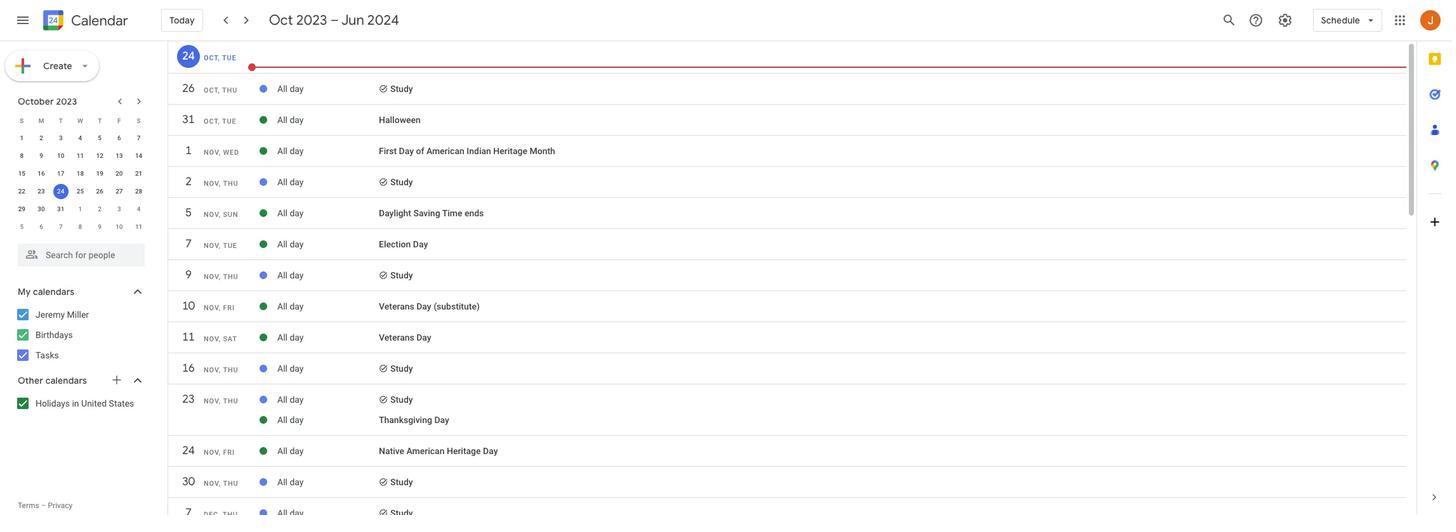 Task type: locate. For each thing, give the bounding box(es) containing it.
1 for 1 link
[[185, 143, 191, 158]]

nov , fri inside "10" row
[[204, 304, 235, 312]]

0 horizontal spatial 11
[[77, 152, 84, 159]]

0 horizontal spatial heritage
[[447, 446, 481, 456]]

2 down 26 element
[[98, 206, 102, 213]]

row group
[[12, 129, 149, 236]]

1 horizontal spatial –
[[330, 11, 339, 29]]

row containing s
[[12, 112, 149, 129]]

, inside 11 row
[[219, 335, 221, 343]]

nov inside 16 row
[[204, 366, 219, 375]]

0 vertical spatial 24 link
[[177, 45, 200, 68]]

nov , thu right 23 link
[[204, 397, 238, 406]]

10 down 9 link
[[182, 299, 194, 314]]

6 day from the top
[[290, 239, 304, 249]]

1 vertical spatial 26
[[96, 188, 103, 195]]

oct , tue up oct , thu
[[204, 54, 236, 62]]

1 vertical spatial 9
[[98, 223, 102, 230]]

tue inside "7" 'row'
[[223, 242, 237, 250]]

study button down native
[[390, 477, 413, 488]]

heritage
[[493, 146, 527, 156], [447, 446, 481, 456]]

row containing 22
[[12, 183, 149, 201]]

0 horizontal spatial 31
[[57, 206, 64, 213]]

11 up 18
[[77, 152, 84, 159]]

2 nov , fri from the top
[[204, 449, 235, 457]]

all day for 10
[[277, 302, 304, 312]]

7 inside 'link'
[[185, 237, 191, 251]]

22 element
[[14, 184, 29, 199]]

0 vertical spatial 6
[[117, 135, 121, 142]]

heritage down thanksgiving day
[[447, 446, 481, 456]]

, inside "7" 'row'
[[219, 242, 221, 250]]

2 horizontal spatial 5
[[185, 206, 191, 220]]

thu
[[222, 86, 237, 95], [223, 180, 238, 188], [223, 273, 238, 281], [223, 366, 238, 375], [223, 397, 238, 406], [223, 480, 238, 488]]

10 for 10 link on the left bottom of the page
[[182, 299, 194, 314]]

2 down m
[[39, 135, 43, 142]]

study down native
[[390, 477, 413, 488]]

all inside 16 row
[[277, 364, 288, 374]]

day for 11
[[417, 333, 431, 343]]

5 inside "link"
[[185, 206, 191, 220]]

all for 7
[[277, 239, 288, 249]]

row containing 5
[[12, 218, 149, 236]]

1 horizontal spatial 31
[[182, 112, 194, 127]]

first day of american indian heritage month
[[379, 146, 555, 156]]

1 day from the top
[[290, 84, 304, 94]]

23 element
[[34, 184, 49, 199]]

31 row
[[168, 109, 1407, 138]]

1 up 15
[[20, 135, 24, 142]]

day inside 11 row
[[290, 333, 304, 343]]

privacy link
[[48, 501, 73, 510]]

nov for 30
[[204, 480, 219, 488]]

november 4 element
[[131, 202, 146, 217]]

5 study button from the top
[[390, 395, 413, 405]]

october 2023
[[18, 96, 77, 107]]

grid containing 24
[[168, 41, 1407, 515]]

1 horizontal spatial 30
[[182, 475, 194, 489]]

9 up 16 'element'
[[39, 152, 43, 159]]

2 vertical spatial 9
[[185, 268, 191, 282]]

tue inside 24 "row group"
[[222, 54, 236, 62]]

all day inside 11 row
[[277, 333, 304, 343]]

t left f
[[98, 117, 102, 124]]

1 vertical spatial 10
[[116, 223, 123, 230]]

10 element
[[53, 149, 68, 164]]

, for 9 link
[[219, 273, 221, 281]]

5 nov , thu from the top
[[204, 480, 238, 488]]

8 down november 1 "element"
[[78, 223, 82, 230]]

12
[[96, 152, 103, 159]]

26 down 19 element
[[96, 188, 103, 195]]

nov , thu down nov , sat on the left of page
[[204, 366, 238, 375]]

1 vertical spatial 4
[[137, 206, 141, 213]]

tue
[[222, 54, 236, 62], [222, 117, 236, 126], [223, 242, 237, 250]]

nov , tue
[[204, 242, 237, 250]]

2 oct , tue from the top
[[204, 117, 236, 126]]

day for 26
[[290, 84, 304, 94]]

2 for november 2 element in the left of the page
[[98, 206, 102, 213]]

10 day from the top
[[290, 364, 304, 374]]

veterans day
[[379, 333, 431, 343]]

1
[[20, 135, 24, 142], [185, 143, 191, 158], [78, 206, 82, 213]]

3 up 10 element
[[59, 135, 63, 142]]

, inside 24 row
[[219, 449, 221, 457]]

8 up 15
[[20, 152, 24, 159]]

study button up halloween at the left top of the page
[[390, 84, 413, 94]]

17 element
[[53, 166, 68, 182]]

1 inside row
[[185, 143, 191, 158]]

, for the 24 link inside 24 row
[[219, 449, 221, 457]]

1 horizontal spatial 11
[[135, 223, 142, 230]]

31 down 24, today element
[[57, 206, 64, 213]]

oct for 26
[[204, 86, 218, 95]]

s right f
[[137, 117, 141, 124]]

3 day from the top
[[290, 146, 304, 156]]

oct , tue down oct , thu
[[204, 117, 236, 126]]

, for 2 link
[[219, 180, 221, 188]]

23 for 23 link
[[182, 392, 194, 407]]

7 all day from the top
[[277, 270, 304, 281]]

24 link up 26 link
[[177, 45, 200, 68]]

, for 30 link
[[219, 480, 221, 488]]

daylight saving time ends button
[[379, 208, 484, 218]]

thu inside 26 row
[[222, 86, 237, 95]]

nov for 5
[[204, 211, 219, 219]]

heritage right indian
[[493, 146, 527, 156]]

5 up 12 on the left of the page
[[98, 135, 102, 142]]

3 nov , thu from the top
[[204, 366, 238, 375]]

1 vertical spatial 1
[[185, 143, 191, 158]]

0 vertical spatial 26
[[182, 81, 194, 96]]

6 down f
[[117, 135, 121, 142]]

day for 23
[[290, 395, 304, 405]]

1 horizontal spatial 4
[[137, 206, 141, 213]]

26 for 26 link
[[182, 81, 194, 96]]

1 oct , tue from the top
[[204, 54, 236, 62]]

nov , fri for 10
[[204, 304, 235, 312]]

, inside "10" row
[[219, 304, 221, 312]]

1 horizontal spatial 2
[[98, 206, 102, 213]]

24 row
[[168, 440, 1407, 469]]

0 horizontal spatial 2
[[39, 135, 43, 142]]

16 link
[[177, 357, 200, 380]]

24 for nov
[[182, 444, 194, 458]]

all for 24
[[277, 446, 288, 456]]

13 all from the top
[[277, 446, 288, 456]]

nov , thu for 23
[[204, 397, 238, 406]]

election day button
[[379, 239, 428, 249]]

23 inside grid
[[38, 188, 45, 195]]

day for 30
[[290, 477, 304, 488]]

5 link
[[177, 202, 200, 225]]

nov , thu inside 9 row
[[204, 273, 238, 281]]

5 down 2 link
[[185, 206, 191, 220]]

day for 24
[[290, 446, 304, 456]]

all day cell
[[277, 79, 379, 99], [277, 110, 379, 130], [277, 141, 379, 161], [277, 172, 379, 192], [277, 203, 379, 223], [277, 234, 379, 255], [277, 265, 379, 286], [277, 296, 379, 317], [277, 328, 379, 348], [277, 359, 379, 379], [277, 390, 379, 410], [277, 410, 379, 430], [277, 441, 379, 461], [277, 472, 379, 493]]

tue inside 31 row
[[222, 117, 236, 126]]

1 vertical spatial 5
[[185, 206, 191, 220]]

0 vertical spatial american
[[426, 146, 465, 156]]

thu right 26 link
[[222, 86, 237, 95]]

nov inside 23 row
[[204, 397, 219, 406]]

study inside 23 row
[[390, 395, 413, 405]]

2 fri from the top
[[223, 449, 235, 457]]

1 horizontal spatial 23
[[182, 392, 194, 407]]

ends
[[465, 208, 484, 218]]

1 24 link from the top
[[177, 45, 200, 68]]

24 link inside 24 row
[[177, 440, 200, 463]]

2 all day from the top
[[277, 115, 304, 125]]

0 vertical spatial 31
[[182, 112, 194, 127]]

23 down 16 link
[[182, 392, 194, 407]]

6 study button from the top
[[390, 477, 413, 488]]

all day inside 9 row
[[277, 270, 304, 281]]

1 cell from the left
[[277, 503, 379, 515]]

2 horizontal spatial 7
[[185, 237, 191, 251]]

0 horizontal spatial 26
[[96, 188, 103, 195]]

, for 10 link on the left bottom of the page
[[219, 304, 221, 312]]

calendars inside dropdown button
[[45, 375, 87, 387]]

nov , thu inside 16 row
[[204, 366, 238, 375]]

thu down sat
[[223, 366, 238, 375]]

5 down 29 element
[[20, 223, 24, 230]]

nov inside the '5' row
[[204, 211, 219, 219]]

study cell inside 2 row
[[379, 172, 1400, 192]]

1 horizontal spatial 2023
[[296, 11, 327, 29]]

daylight saving time ends
[[379, 208, 484, 218]]

settings menu image
[[1278, 13, 1293, 28]]

3 all day cell from the top
[[277, 141, 379, 161]]

7 down 31 element
[[59, 223, 63, 230]]

3
[[59, 135, 63, 142], [117, 206, 121, 213]]

all inside 9 row
[[277, 270, 288, 281]]

0 vertical spatial calendars
[[33, 286, 74, 298]]

oct , thu
[[204, 86, 237, 95]]

veterans
[[379, 302, 414, 312], [379, 333, 414, 343]]

study button inside 23 row
[[390, 395, 413, 405]]

american
[[426, 146, 465, 156], [407, 446, 445, 456]]

11 day from the top
[[290, 395, 304, 405]]

2023 left jun
[[296, 11, 327, 29]]

2 study button from the top
[[390, 177, 413, 187]]

, inside the '5' row
[[219, 211, 221, 219]]

0 vertical spatial veterans
[[379, 302, 414, 312]]

0 vertical spatial 3
[[59, 135, 63, 142]]

2 nov from the top
[[204, 180, 219, 188]]

day inside "7" 'row'
[[290, 239, 304, 249]]

9 all day from the top
[[277, 333, 304, 343]]

grid
[[168, 41, 1407, 515]]

0 vertical spatial fri
[[223, 304, 235, 312]]

heritage inside 24 row
[[447, 446, 481, 456]]

1 study cell from the top
[[379, 79, 1400, 99]]

study cell inside 26 row
[[379, 79, 1400, 99]]

5 nov from the top
[[204, 273, 219, 281]]

– right terms
[[41, 501, 46, 510]]

2 day from the top
[[290, 115, 304, 125]]

study cell inside 23 row
[[379, 390, 1400, 410]]

4 down 28 element on the top left of the page
[[137, 206, 141, 213]]

thu for 23
[[223, 397, 238, 406]]

2023 for october
[[56, 96, 77, 107]]

13 all day cell from the top
[[277, 441, 379, 461]]

1 vertical spatial 2023
[[56, 96, 77, 107]]

all day inside 30 'row'
[[277, 477, 304, 488]]

saving
[[414, 208, 440, 218]]

s
[[20, 117, 24, 124], [137, 117, 141, 124]]

create
[[43, 60, 72, 72]]

nov inside "10" row
[[204, 304, 219, 312]]

day inside 11 row
[[417, 333, 431, 343]]

20 element
[[112, 166, 127, 182]]

16 inside 16 link
[[182, 361, 194, 376]]

daylight
[[379, 208, 411, 218]]

7 row
[[168, 233, 1407, 262]]

4 down 'w'
[[78, 135, 82, 142]]

23
[[38, 188, 45, 195], [182, 392, 194, 407]]

day for 1
[[399, 146, 414, 156]]

all inside "10" row
[[277, 302, 288, 312]]

study up halloween at the left top of the page
[[390, 84, 413, 94]]

0 vertical spatial 24
[[182, 49, 194, 63]]

2 horizontal spatial 1
[[185, 143, 191, 158]]

all day
[[277, 84, 304, 94], [277, 115, 304, 125], [277, 146, 304, 156], [277, 177, 304, 187], [277, 208, 304, 218], [277, 239, 304, 249], [277, 270, 304, 281], [277, 302, 304, 312], [277, 333, 304, 343], [277, 364, 304, 374], [277, 395, 304, 405], [277, 415, 304, 425], [277, 446, 304, 456], [277, 477, 304, 488]]

8
[[20, 152, 24, 159], [78, 223, 82, 230]]

all day inside 26 row
[[277, 84, 304, 94]]

veterans down veterans day (substitute) button
[[379, 333, 414, 343]]

13 day from the top
[[290, 446, 304, 456]]

16 element
[[34, 166, 49, 182]]

0 horizontal spatial 3
[[59, 135, 63, 142]]

10 all day cell from the top
[[277, 359, 379, 379]]

0 vertical spatial 7
[[137, 135, 141, 142]]

fri
[[223, 304, 235, 312], [223, 449, 235, 457]]

october 2023 grid
[[12, 112, 149, 236]]

study button for 9
[[390, 270, 413, 281]]

0 vertical spatial 16
[[38, 170, 45, 177]]

9 nov from the top
[[204, 397, 219, 406]]

14 all day from the top
[[277, 477, 304, 488]]

1 vertical spatial 30
[[182, 475, 194, 489]]

24 down 17 element
[[57, 188, 64, 195]]

6 down 30 element
[[39, 223, 43, 230]]

, for 23 link
[[219, 397, 221, 406]]

2 nov , thu from the top
[[204, 273, 238, 281]]

9 day from the top
[[290, 333, 304, 343]]

2
[[39, 135, 43, 142], [185, 175, 191, 189], [98, 206, 102, 213]]

0 vertical spatial 11
[[77, 152, 84, 159]]

all for 31
[[277, 115, 288, 125]]

0 vertical spatial 23
[[38, 188, 45, 195]]

calendars inside dropdown button
[[33, 286, 74, 298]]

nov inside 24 row
[[204, 449, 219, 457]]

4 study cell from the top
[[379, 359, 1400, 379]]

2 vertical spatial 11
[[182, 330, 194, 345]]

1 vertical spatial 6
[[39, 223, 43, 230]]

november 10 element
[[112, 220, 127, 235]]

11
[[77, 152, 84, 159], [135, 223, 142, 230], [182, 330, 194, 345]]

2 vertical spatial 7
[[185, 237, 191, 251]]

nov , sat
[[204, 335, 237, 343]]

thu inside 16 row
[[223, 366, 238, 375]]

3 down 27 element
[[117, 206, 121, 213]]

t left 'w'
[[59, 117, 63, 124]]

7 day from the top
[[290, 270, 304, 281]]

1 horizontal spatial 8
[[78, 223, 82, 230]]

14 all day cell from the top
[[277, 472, 379, 493]]

study up "thanksgiving"
[[390, 395, 413, 405]]

2 inside row
[[185, 175, 191, 189]]

study for 9
[[390, 270, 413, 281]]

4 study from the top
[[390, 364, 413, 374]]

23 down 16 'element'
[[38, 188, 45, 195]]

, for 1 link
[[219, 149, 221, 157]]

24 inside "row group"
[[182, 49, 194, 63]]

2 vertical spatial 24
[[182, 444, 194, 458]]

study cell inside 9 row
[[379, 265, 1400, 286]]

2 horizontal spatial 11
[[182, 330, 194, 345]]

veterans up veterans day
[[379, 302, 414, 312]]

3 all day from the top
[[277, 146, 304, 156]]

0 vertical spatial oct , tue
[[204, 54, 236, 62]]

calendars up jeremy
[[33, 286, 74, 298]]

t
[[59, 117, 63, 124], [98, 117, 102, 124]]

0 horizontal spatial t
[[59, 117, 63, 124]]

study down veterans day button
[[390, 364, 413, 374]]

5 all from the top
[[277, 208, 288, 218]]

7 all day cell from the top
[[277, 265, 379, 286]]

0 horizontal spatial 30
[[38, 206, 45, 213]]

study button down election day
[[390, 270, 413, 281]]

11 down the november 4 element
[[135, 223, 142, 230]]

day inside "10" row
[[290, 302, 304, 312]]

1 vertical spatial nov , fri
[[204, 449, 235, 457]]

1 vertical spatial 7
[[59, 223, 63, 230]]

all day cell inside "7" 'row'
[[277, 234, 379, 255]]

all day cell for 23
[[277, 390, 379, 410]]

day
[[399, 146, 414, 156], [413, 239, 428, 249], [417, 302, 431, 312], [417, 333, 431, 343], [434, 415, 449, 425], [483, 446, 498, 456]]

25 element
[[73, 184, 88, 199]]

nov
[[204, 149, 219, 157], [204, 180, 219, 188], [204, 211, 219, 219], [204, 242, 219, 250], [204, 273, 219, 281], [204, 304, 219, 312], [204, 335, 219, 343], [204, 366, 219, 375], [204, 397, 219, 406], [204, 449, 219, 457], [204, 480, 219, 488]]

5 for the november 5 element on the left top of the page
[[20, 223, 24, 230]]

29
[[18, 206, 25, 213]]

1 all day from the top
[[277, 84, 304, 94]]

0 vertical spatial 5
[[98, 135, 102, 142]]

–
[[330, 11, 339, 29], [41, 501, 46, 510]]

21 element
[[131, 166, 146, 182]]

main drawer image
[[15, 13, 30, 28]]

0 horizontal spatial s
[[20, 117, 24, 124]]

2 all from the top
[[277, 115, 288, 125]]

24 inside row
[[182, 444, 194, 458]]

3 study cell from the top
[[379, 265, 1400, 286]]

, inside 16 row
[[219, 366, 221, 375]]

day for 5
[[290, 208, 304, 218]]

1 down 25 element
[[78, 206, 82, 213]]

1 nov , fri from the top
[[204, 304, 235, 312]]

thu down nov , tue
[[223, 273, 238, 281]]

, inside 30 'row'
[[219, 480, 221, 488]]

2 horizontal spatial 2
[[185, 175, 191, 189]]

1 vertical spatial 11
[[135, 223, 142, 230]]

day inside 31 row
[[290, 115, 304, 125]]

day inside the '5' row
[[290, 208, 304, 218]]

9 down the 7 'link'
[[185, 268, 191, 282]]

oct
[[269, 11, 293, 29], [204, 54, 218, 62], [204, 86, 218, 95], [204, 117, 218, 126]]

6 nov from the top
[[204, 304, 219, 312]]

study button for 2
[[390, 177, 413, 187]]

13 all day from the top
[[277, 446, 304, 456]]

all day for 24
[[277, 446, 304, 456]]

1 horizontal spatial t
[[98, 117, 102, 124]]

6 all day from the top
[[277, 239, 304, 249]]

28 element
[[131, 184, 146, 199]]

first day of american indian heritage month button
[[379, 146, 555, 156]]

oct inside 26 row
[[204, 86, 218, 95]]

study button inside 16 row
[[390, 364, 413, 374]]

day for 2
[[290, 177, 304, 187]]

study button down veterans day button
[[390, 364, 413, 374]]

8 day from the top
[[290, 302, 304, 312]]

24 up 30 link
[[182, 444, 194, 458]]

thu inside 23 row
[[223, 397, 238, 406]]

thanksgiving
[[379, 415, 432, 425]]

all inside the '5' row
[[277, 208, 288, 218]]

all day for 31
[[277, 115, 304, 125]]

0 vertical spatial 9
[[39, 152, 43, 159]]

all day cell for 9
[[277, 265, 379, 286]]

all day cell for 7
[[277, 234, 379, 255]]

1 vertical spatial tue
[[222, 117, 236, 126]]

0 horizontal spatial 16
[[38, 170, 45, 177]]

10 down november 3 element
[[116, 223, 123, 230]]

11 inside 'link'
[[182, 330, 194, 345]]

5
[[98, 135, 102, 142], [185, 206, 191, 220], [20, 223, 24, 230]]

cell
[[277, 503, 379, 515], [379, 503, 1400, 515]]

nov , thu inside 23 row
[[204, 397, 238, 406]]

0 horizontal spatial 2023
[[56, 96, 77, 107]]

11 all day from the top
[[277, 395, 304, 405]]

in
[[72, 399, 79, 409]]

12 element
[[92, 149, 107, 164]]

4 day from the top
[[290, 177, 304, 187]]

16 down 11 'link'
[[182, 361, 194, 376]]

nov inside "7" 'row'
[[204, 242, 219, 250]]

1 nov , thu from the top
[[204, 180, 238, 188]]

0 vertical spatial 10
[[57, 152, 64, 159]]

14 day from the top
[[290, 477, 304, 488]]

study for 26
[[390, 84, 413, 94]]

all for 2
[[277, 177, 288, 187]]

, inside 2 row
[[219, 180, 221, 188]]

1 horizontal spatial 10
[[116, 223, 123, 230]]

all day inside the '5' row
[[277, 208, 304, 218]]

1 all day cell from the top
[[277, 79, 379, 99]]

31 inside row
[[182, 112, 194, 127]]

2 horizontal spatial 10
[[182, 299, 194, 314]]

my calendars
[[18, 286, 74, 298]]

4 all from the top
[[277, 177, 288, 187]]

holidays in united states
[[36, 399, 134, 409]]

5 all day cell from the top
[[277, 203, 379, 223]]

, for the "31" link
[[218, 117, 220, 126]]

tue up oct , thu
[[222, 54, 236, 62]]

fri inside 24 row
[[223, 449, 235, 457]]

8 nov from the top
[[204, 366, 219, 375]]

7 nov from the top
[[204, 335, 219, 343]]

veterans for 10
[[379, 302, 414, 312]]

1 vertical spatial 24 link
[[177, 440, 200, 463]]

day inside the 1 row
[[399, 146, 414, 156]]

1 vertical spatial –
[[41, 501, 46, 510]]

nov , thu right 30 link
[[204, 480, 238, 488]]

6 study cell from the top
[[379, 472, 1400, 493]]

7 for november 7 element
[[59, 223, 63, 230]]

8 all day from the top
[[277, 302, 304, 312]]

study inside 30 'row'
[[390, 477, 413, 488]]

6
[[117, 135, 121, 142], [39, 223, 43, 230]]

study down election day
[[390, 270, 413, 281]]

6 all from the top
[[277, 239, 288, 249]]

american inside 24 row
[[407, 446, 445, 456]]

1 down the "31" link
[[185, 143, 191, 158]]

study cell
[[379, 79, 1400, 99], [379, 172, 1400, 192], [379, 265, 1400, 286], [379, 359, 1400, 379], [379, 390, 1400, 410], [379, 472, 1400, 493]]

2 study from the top
[[390, 177, 413, 187]]

7 for the 7 'link'
[[185, 237, 191, 251]]

all day inside 31 row
[[277, 115, 304, 125]]

thu up sun
[[223, 180, 238, 188]]

american right of
[[426, 146, 465, 156]]

1 vertical spatial veterans
[[379, 333, 414, 343]]

tue up wed
[[222, 117, 236, 126]]

day for 31
[[290, 115, 304, 125]]

23 row
[[168, 388, 1407, 418]]

all day for 23
[[277, 395, 304, 405]]

study button up daylight
[[390, 177, 413, 187]]

10 all day from the top
[[277, 364, 304, 374]]

4 all day cell from the top
[[277, 172, 379, 192]]

nov inside 11 row
[[204, 335, 219, 343]]

all inside 24 row
[[277, 446, 288, 456]]

study up daylight
[[390, 177, 413, 187]]

5 study from the top
[[390, 395, 413, 405]]

0 vertical spatial 2023
[[296, 11, 327, 29]]

2 study cell from the top
[[379, 172, 1400, 192]]

all day for 9
[[277, 270, 304, 281]]

None search field
[[0, 239, 157, 267]]

26 inside october 2023 grid
[[96, 188, 103, 195]]

2 horizontal spatial 9
[[185, 268, 191, 282]]

oct for 24
[[204, 54, 218, 62]]

6 all day cell from the top
[[277, 234, 379, 255]]

nov , thu inside 30 'row'
[[204, 480, 238, 488]]

16
[[38, 170, 45, 177], [182, 361, 194, 376]]

, inside 9 row
[[219, 273, 221, 281]]

0 horizontal spatial 5
[[20, 223, 24, 230]]

10 nov from the top
[[204, 449, 219, 457]]

16 inside 16 'element'
[[38, 170, 45, 177]]

14 all from the top
[[277, 477, 288, 488]]

24 link for oct
[[177, 45, 200, 68]]

calendar element
[[41, 8, 128, 36]]

2 down 1 link
[[185, 175, 191, 189]]

nov , fri inside 24 row
[[204, 449, 235, 457]]

9 all from the top
[[277, 333, 288, 343]]

2 vertical spatial 2
[[98, 206, 102, 213]]

birthdays
[[36, 330, 73, 340]]

1 horizontal spatial heritage
[[493, 146, 527, 156]]

1 vertical spatial calendars
[[45, 375, 87, 387]]

, for "5" "link"
[[219, 211, 221, 219]]

all day cell inside the '5' row
[[277, 203, 379, 223]]

24 up 26 link
[[182, 49, 194, 63]]

1 nov from the top
[[204, 149, 219, 157]]

day for 7
[[290, 239, 304, 249]]

fri inside "10" row
[[223, 304, 235, 312]]

23 inside row
[[182, 392, 194, 407]]

0 vertical spatial 30
[[38, 206, 45, 213]]

1 vertical spatial 24
[[57, 188, 64, 195]]

nov , thu for 2
[[204, 180, 238, 188]]

7 all from the top
[[277, 270, 288, 281]]

11 all from the top
[[277, 395, 288, 405]]

0 horizontal spatial 23
[[38, 188, 45, 195]]

veterans day button
[[379, 333, 431, 343]]

nov , thu down nov , tue
[[204, 273, 238, 281]]

10 inside row
[[182, 299, 194, 314]]

study cell inside 16 row
[[379, 359, 1400, 379]]

all day inside "7" 'row'
[[277, 239, 304, 249]]

7
[[137, 135, 141, 142], [59, 223, 63, 230], [185, 237, 191, 251]]

4
[[78, 135, 82, 142], [137, 206, 141, 213]]

11 for 11 'link'
[[182, 330, 194, 345]]

30
[[38, 206, 45, 213], [182, 475, 194, 489]]

2023 right october
[[56, 96, 77, 107]]

study for 23
[[390, 395, 413, 405]]

other calendars button
[[3, 371, 157, 391]]

2 veterans from the top
[[379, 333, 414, 343]]

16 up 23 element
[[38, 170, 45, 177]]

1 vertical spatial 23
[[182, 392, 194, 407]]

– left jun
[[330, 11, 339, 29]]

oct inside 24 "row group"
[[204, 54, 218, 62]]

10 up 17 on the top left
[[57, 152, 64, 159]]

1 horizontal spatial 5
[[98, 135, 102, 142]]

all
[[277, 84, 288, 94], [277, 115, 288, 125], [277, 146, 288, 156], [277, 177, 288, 187], [277, 208, 288, 218], [277, 239, 288, 249], [277, 270, 288, 281], [277, 302, 288, 312], [277, 333, 288, 343], [277, 364, 288, 374], [277, 395, 288, 405], [277, 415, 288, 425], [277, 446, 288, 456], [277, 477, 288, 488]]

study inside 16 row
[[390, 364, 413, 374]]

1 for november 1 "element"
[[78, 206, 82, 213]]

1 vertical spatial 2
[[185, 175, 191, 189]]

1 vertical spatial 16
[[182, 361, 194, 376]]

1 fri from the top
[[223, 304, 235, 312]]

0 vertical spatial tue
[[222, 54, 236, 62]]

0 horizontal spatial 7
[[59, 223, 63, 230]]

day for 1
[[290, 146, 304, 156]]

2 vertical spatial tue
[[223, 242, 237, 250]]

11 nov from the top
[[204, 480, 219, 488]]

nov for 23
[[204, 397, 219, 406]]

calendars up in
[[45, 375, 87, 387]]

november 8 element
[[73, 220, 88, 235]]

4 nov , thu from the top
[[204, 397, 238, 406]]

26 up the "31" link
[[182, 81, 194, 96]]

jun
[[341, 11, 364, 29]]

all day inside the 1 row
[[277, 146, 304, 156]]

5 study cell from the top
[[379, 390, 1400, 410]]

11 all day cell from the top
[[277, 390, 379, 410]]

today
[[169, 15, 195, 26]]

2 vertical spatial 10
[[182, 299, 194, 314]]

oct 2023 – jun 2024
[[269, 11, 399, 29]]

3 study button from the top
[[390, 270, 413, 281]]

4 nov from the top
[[204, 242, 219, 250]]

3 all from the top
[[277, 146, 288, 156]]

1 study from the top
[[390, 84, 413, 94]]

16 for 16 link
[[182, 361, 194, 376]]

all day inside 23 row
[[277, 395, 304, 405]]

october
[[18, 96, 54, 107]]

2 vertical spatial 1
[[78, 206, 82, 213]]

study inside 26 row
[[390, 84, 413, 94]]

s left m
[[20, 117, 24, 124]]

4 all day from the top
[[277, 177, 304, 187]]

9 all day cell from the top
[[277, 328, 379, 348]]

all day inside "10" row
[[277, 302, 304, 312]]

study button up "thanksgiving"
[[390, 395, 413, 405]]

thu right 30 link
[[223, 480, 238, 488]]

5 all day from the top
[[277, 208, 304, 218]]

day inside 2 row
[[290, 177, 304, 187]]

9 down november 2 element in the left of the page
[[98, 223, 102, 230]]

thu right 23 link
[[223, 397, 238, 406]]

nov , thu up nov , sun
[[204, 180, 238, 188]]

26
[[182, 81, 194, 96], [96, 188, 103, 195]]

1 horizontal spatial 1
[[78, 206, 82, 213]]

7 up 14
[[137, 135, 141, 142]]

calendar heading
[[69, 12, 128, 30]]

6 study from the top
[[390, 477, 413, 488]]

day inside 24 row
[[483, 446, 498, 456]]

study inside 2 row
[[390, 177, 413, 187]]

jeremy miller
[[36, 310, 89, 320]]

0 horizontal spatial 10
[[57, 152, 64, 159]]

, inside 23 row
[[219, 397, 221, 406]]

day inside 23 row
[[290, 395, 304, 405]]

all day for 16
[[277, 364, 304, 374]]

8 all day cell from the top
[[277, 296, 379, 317]]

7 down "5" "link"
[[185, 237, 191, 251]]

24 link up 30 link
[[177, 440, 200, 463]]

1 horizontal spatial 26
[[182, 81, 194, 96]]

row
[[12, 112, 149, 129], [12, 129, 149, 147], [12, 147, 149, 165], [12, 165, 149, 183], [12, 183, 149, 201], [12, 201, 149, 218], [12, 218, 149, 236], [168, 502, 1407, 515]]

tab list
[[1417, 41, 1452, 480]]

1 horizontal spatial s
[[137, 117, 141, 124]]

all day for 1
[[277, 146, 304, 156]]

16 for 16 'element'
[[38, 170, 45, 177]]

0 vertical spatial heritage
[[493, 146, 527, 156]]

27 element
[[112, 184, 127, 199]]

31 down 26 link
[[182, 112, 194, 127]]

2 vertical spatial 5
[[20, 223, 24, 230]]

0 vertical spatial nov , fri
[[204, 304, 235, 312]]

1 veterans from the top
[[379, 302, 414, 312]]

24, today element
[[53, 184, 68, 199]]

study button
[[390, 84, 413, 94], [390, 177, 413, 187], [390, 270, 413, 281], [390, 364, 413, 374], [390, 395, 413, 405], [390, 477, 413, 488]]

9 row
[[168, 264, 1407, 293]]

1 link
[[177, 140, 200, 163]]

1 study button from the top
[[390, 84, 413, 94]]

30 inside 'row'
[[182, 475, 194, 489]]

row containing 29
[[12, 201, 149, 218]]

9 for november 9 element
[[98, 223, 102, 230]]

nov for 1
[[204, 149, 219, 157]]

calendars for my calendars
[[33, 286, 74, 298]]

nov , thu inside 2 row
[[204, 180, 238, 188]]

all inside "7" 'row'
[[277, 239, 288, 249]]

3 study from the top
[[390, 270, 413, 281]]

1 vertical spatial heritage
[[447, 446, 481, 456]]

8 all from the top
[[277, 302, 288, 312]]

11 down 10 link on the left bottom of the page
[[182, 330, 194, 345]]

31 inside october 2023 grid
[[57, 206, 64, 213]]

all day inside 16 row
[[277, 364, 304, 374]]

26 inside row
[[182, 81, 194, 96]]

study button inside 2 row
[[390, 177, 413, 187]]

11 for 11 element
[[77, 152, 84, 159]]

31
[[182, 112, 194, 127], [57, 206, 64, 213]]

2 all day cell from the top
[[277, 110, 379, 130]]

nov inside 30 'row'
[[204, 480, 219, 488]]

tue down sun
[[223, 242, 237, 250]]

nov , fri
[[204, 304, 235, 312], [204, 449, 235, 457]]

american down thanksgiving day button
[[407, 446, 445, 456]]

3 nov from the top
[[204, 211, 219, 219]]

nov for 9
[[204, 273, 219, 281]]

all day cell inside "10" row
[[277, 296, 379, 317]]

0 horizontal spatial 4
[[78, 135, 82, 142]]



Task type: describe. For each thing, give the bounding box(es) containing it.
m
[[39, 117, 44, 124]]

study cell for 30
[[379, 472, 1400, 493]]

2 s from the left
[[137, 117, 141, 124]]

thanksgiving day button
[[379, 415, 449, 425]]

10 row
[[168, 295, 1407, 324]]

27
[[116, 188, 123, 195]]

2 link
[[177, 171, 200, 194]]

fri for 10
[[223, 304, 235, 312]]

22
[[18, 188, 25, 195]]

native american heritage day button
[[379, 446, 498, 456]]

0 horizontal spatial –
[[41, 501, 46, 510]]

0 horizontal spatial 8
[[20, 152, 24, 159]]

november 5 element
[[14, 220, 29, 235]]

tue for 31
[[222, 117, 236, 126]]

terms
[[18, 501, 39, 510]]

my
[[18, 286, 31, 298]]

all day cell for 10
[[277, 296, 379, 317]]

study for 30
[[390, 477, 413, 488]]

of
[[416, 146, 424, 156]]

all day for 2
[[277, 177, 304, 187]]

19 element
[[92, 166, 107, 182]]

nov for 2
[[204, 180, 219, 188]]

add other calendars image
[[110, 374, 123, 387]]

14
[[135, 152, 142, 159]]

10 for november 10 element
[[116, 223, 123, 230]]

1 horizontal spatial 7
[[137, 135, 141, 142]]

26 element
[[92, 184, 107, 199]]

united
[[81, 399, 107, 409]]

2 row
[[168, 171, 1407, 200]]

13 element
[[112, 149, 127, 164]]

1 vertical spatial 8
[[78, 223, 82, 230]]

1 horizontal spatial 3
[[117, 206, 121, 213]]

study button for 23
[[390, 395, 413, 405]]

thu for 2
[[223, 180, 238, 188]]

18 element
[[73, 166, 88, 182]]

all day cell for 26
[[277, 79, 379, 99]]

2023 for oct
[[296, 11, 327, 29]]

study button for 26
[[390, 84, 413, 94]]

all day cell for 2
[[277, 172, 379, 192]]

tasks
[[36, 350, 59, 361]]

21
[[135, 170, 142, 177]]

native american heritage day
[[379, 446, 498, 456]]

24 link for nov
[[177, 440, 200, 463]]

nov for 11
[[204, 335, 219, 343]]

11 element
[[73, 149, 88, 164]]

veterans for 11
[[379, 333, 414, 343]]

indian
[[467, 146, 491, 156]]

tue for 7
[[223, 242, 237, 250]]

20
[[116, 170, 123, 177]]

15 element
[[14, 166, 29, 182]]

nov for 16
[[204, 366, 219, 375]]

oct , tue for 24
[[204, 54, 236, 62]]

american inside the 1 row
[[426, 146, 465, 156]]

16 row
[[168, 357, 1407, 387]]

31 link
[[177, 109, 200, 131]]

november 3 element
[[112, 202, 127, 217]]

jeremy
[[36, 310, 65, 320]]

first
[[379, 146, 397, 156]]

23 row group
[[168, 388, 1407, 436]]

nov , fri for 24
[[204, 449, 235, 457]]

all day cell for 16
[[277, 359, 379, 379]]

1 row
[[168, 140, 1407, 169]]

31 element
[[53, 202, 68, 217]]

nov , thu for 16
[[204, 366, 238, 375]]

thu for 30
[[223, 480, 238, 488]]

26 link
[[177, 77, 200, 100]]

9 for 9 link
[[185, 268, 191, 282]]

all day for 11
[[277, 333, 304, 343]]

18
[[77, 170, 84, 177]]

all for 11
[[277, 333, 288, 343]]

30 for 30 link
[[182, 475, 194, 489]]

thu for 9
[[223, 273, 238, 281]]

all day cell for 5
[[277, 203, 379, 223]]

states
[[109, 399, 134, 409]]

f
[[118, 117, 121, 124]]

sun
[[223, 211, 238, 219]]

0 vertical spatial 2
[[39, 135, 43, 142]]

all day for 5
[[277, 208, 304, 218]]

holidays
[[36, 399, 70, 409]]

study for 16
[[390, 364, 413, 374]]

miller
[[67, 310, 89, 320]]

15
[[18, 170, 25, 177]]

halloween button
[[379, 115, 421, 125]]

23 link
[[177, 388, 200, 411]]

veterans day (substitute) button
[[379, 302, 480, 312]]

study cell for 26
[[379, 79, 1400, 99]]

nov , sun
[[204, 211, 238, 219]]

23 for 23 element
[[38, 188, 45, 195]]

11 row
[[168, 326, 1407, 355]]

, for the 24 link inside the 24 "row group"
[[218, 54, 220, 62]]

1 s from the left
[[20, 117, 24, 124]]

november 6 element
[[34, 220, 49, 235]]

30 row
[[168, 471, 1407, 500]]

24 row group
[[168, 45, 1407, 74]]

24 inside cell
[[57, 188, 64, 195]]

all for 23
[[277, 395, 288, 405]]

today button
[[161, 5, 203, 36]]

19
[[96, 170, 103, 177]]

halloween
[[379, 115, 421, 125]]

12 all day cell from the top
[[277, 410, 379, 430]]

november 11 element
[[131, 220, 146, 235]]

november 1 element
[[73, 202, 88, 217]]

thanksgiving day
[[379, 415, 449, 425]]

10 for 10 element
[[57, 152, 64, 159]]

all for 9
[[277, 270, 288, 281]]

24 cell
[[51, 183, 71, 201]]

9 link
[[177, 264, 200, 287]]

25
[[77, 188, 84, 195]]

wed
[[223, 149, 239, 157]]

, for the 7 'link'
[[219, 242, 221, 250]]

all day cell for 1
[[277, 141, 379, 161]]

my calendars button
[[3, 282, 157, 302]]

28
[[135, 188, 142, 195]]

my calendars list
[[3, 305, 157, 366]]

other
[[18, 375, 43, 387]]

17
[[57, 170, 64, 177]]

nov for 10
[[204, 304, 219, 312]]

1 t from the left
[[59, 117, 63, 124]]

month
[[530, 146, 555, 156]]

terms link
[[18, 501, 39, 510]]

all for 10
[[277, 302, 288, 312]]

calendar
[[71, 12, 128, 30]]

election
[[379, 239, 411, 249]]

, for 16 link
[[219, 366, 221, 375]]

row containing 8
[[12, 147, 149, 165]]

30 for 30 element
[[38, 206, 45, 213]]

oct , tue for 31
[[204, 117, 236, 126]]

row containing 15
[[12, 165, 149, 183]]

native
[[379, 446, 404, 456]]

11 link
[[177, 326, 200, 349]]

study cell for 2
[[379, 172, 1400, 192]]

all day for 30
[[277, 477, 304, 488]]

12 day from the top
[[290, 415, 304, 425]]

2 cell from the left
[[379, 503, 1400, 515]]

row containing 1
[[12, 129, 149, 147]]

0 vertical spatial 4
[[78, 135, 82, 142]]

thu for 16
[[223, 366, 238, 375]]

nov , wed
[[204, 149, 239, 157]]

create button
[[5, 51, 99, 81]]

Search for people text field
[[25, 244, 137, 267]]

november 9 element
[[92, 220, 107, 235]]

heritage inside the 1 row
[[493, 146, 527, 156]]

7 link
[[177, 233, 200, 256]]

12 all from the top
[[277, 415, 288, 425]]

november 7 element
[[53, 220, 68, 235]]

all day for 7
[[277, 239, 304, 249]]

november 2 element
[[92, 202, 107, 217]]

study button for 16
[[390, 364, 413, 374]]

day for 10
[[417, 302, 431, 312]]

29 element
[[14, 202, 29, 217]]

2024
[[367, 11, 399, 29]]

schedule button
[[1313, 5, 1383, 36]]

0 horizontal spatial 6
[[39, 223, 43, 230]]

tue for 24
[[222, 54, 236, 62]]

(substitute)
[[434, 302, 480, 312]]

13
[[116, 152, 123, 159]]

1 horizontal spatial 6
[[117, 135, 121, 142]]

10 link
[[177, 295, 200, 318]]

4 inside the november 4 element
[[137, 206, 141, 213]]

all for 16
[[277, 364, 288, 374]]

14 element
[[131, 149, 146, 164]]

all for 5
[[277, 208, 288, 218]]

day for 9
[[290, 270, 304, 281]]

11 for november 11 element
[[135, 223, 142, 230]]

24 for oct
[[182, 49, 194, 63]]

election day
[[379, 239, 428, 249]]

31 for 31 element
[[57, 206, 64, 213]]

30 element
[[34, 202, 49, 217]]

w
[[77, 117, 83, 124]]

calendars for other calendars
[[45, 375, 87, 387]]

0 horizontal spatial 9
[[39, 152, 43, 159]]

study button for 30
[[390, 477, 413, 488]]

all for 1
[[277, 146, 288, 156]]

, for 11 'link'
[[219, 335, 221, 343]]

30 link
[[177, 471, 200, 494]]

schedule
[[1321, 15, 1360, 26]]

26 row
[[168, 77, 1407, 107]]

sat
[[223, 335, 237, 343]]

nov for 24
[[204, 449, 219, 457]]

study for 2
[[390, 177, 413, 187]]

day inside 23 row group
[[434, 415, 449, 425]]

privacy
[[48, 501, 73, 510]]

study cell for 16
[[379, 359, 1400, 379]]

other calendars
[[18, 375, 87, 387]]

veterans day (substitute)
[[379, 302, 480, 312]]

5 row
[[168, 202, 1407, 231]]

time
[[442, 208, 462, 218]]

thu for 26
[[222, 86, 237, 95]]

nov , thu for 9
[[204, 273, 238, 281]]

terms – privacy
[[18, 501, 73, 510]]

2 t from the left
[[98, 117, 102, 124]]

0 vertical spatial –
[[330, 11, 339, 29]]

12 all day from the top
[[277, 415, 304, 425]]

0 vertical spatial 1
[[20, 135, 24, 142]]

row group containing 1
[[12, 129, 149, 236]]

all for 26
[[277, 84, 288, 94]]



Task type: vqa. For each thing, say whether or not it's contained in the screenshot.


